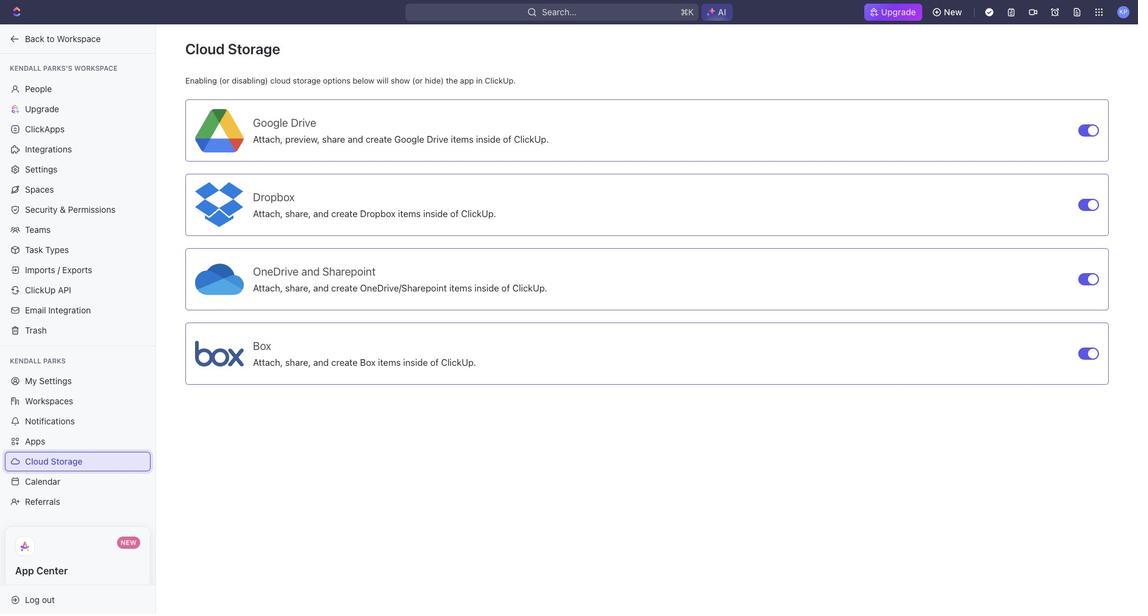 Task type: describe. For each thing, give the bounding box(es) containing it.
permissions
[[68, 204, 116, 214]]

and inside dropbox attach, share, and create dropbox items inside of clickup.
[[313, 208, 329, 219]]

calendar link
[[5, 472, 151, 492]]

options
[[323, 76, 351, 85]]

workspace for kendall parks's workspace
[[74, 64, 118, 72]]

clickup. inside box attach, share, and create box items inside of clickup.
[[441, 357, 476, 368]]

task types link
[[5, 240, 151, 260]]

people link
[[5, 79, 151, 99]]

google drive attach, preview, share and create google drive items inside of clickup.
[[253, 116, 549, 144]]

of inside box attach, share, and create box items inside of clickup.
[[431, 357, 439, 368]]

below
[[353, 76, 375, 85]]

log out button
[[5, 590, 145, 610]]

my settings link
[[5, 372, 151, 391]]

clickapps link
[[5, 119, 151, 139]]

imports / exports
[[25, 264, 92, 275]]

cloud
[[270, 76, 291, 85]]

1 vertical spatial upgrade link
[[5, 99, 151, 119]]

cloud inside cloud storage link
[[25, 456, 49, 467]]

0 vertical spatial dropbox
[[253, 191, 295, 203]]

integrations
[[25, 144, 72, 154]]

trash
[[25, 325, 47, 335]]

parks
[[43, 357, 66, 364]]

back to workspace button
[[5, 29, 145, 48]]

of inside onedrive and sharepoint attach, share, and create onedrive/sharepoint items inside of clickup.
[[502, 282, 510, 293]]

hide)
[[425, 76, 444, 85]]

share, for dropbox
[[285, 208, 311, 219]]

0 horizontal spatial cloud storage
[[25, 456, 83, 467]]

security
[[25, 204, 57, 214]]

workspace for back to workspace
[[57, 33, 101, 44]]

preview,
[[285, 133, 320, 144]]

to
[[47, 33, 55, 44]]

0 horizontal spatial new
[[121, 539, 137, 547]]

of inside dropbox attach, share, and create dropbox items inside of clickup.
[[451, 208, 459, 219]]

kendall parks
[[10, 357, 66, 364]]

create inside onedrive and sharepoint attach, share, and create onedrive/sharepoint items inside of clickup.
[[331, 282, 358, 293]]

the
[[446, 76, 458, 85]]

security & permissions
[[25, 204, 116, 214]]

teams
[[25, 224, 51, 235]]

workspaces
[[25, 396, 73, 406]]

app
[[460, 76, 474, 85]]

and inside box attach, share, and create box items inside of clickup.
[[313, 357, 329, 368]]

apps link
[[5, 432, 151, 451]]

will
[[377, 76, 389, 85]]

1 horizontal spatial storage
[[228, 40, 280, 57]]

onedrive/sharepoint
[[360, 282, 447, 293]]

0 horizontal spatial box
[[253, 339, 271, 352]]

integrations link
[[5, 139, 151, 159]]

0 vertical spatial cloud storage
[[185, 40, 280, 57]]

/
[[57, 264, 60, 275]]

inside inside dropbox attach, share, and create dropbox items inside of clickup.
[[424, 208, 448, 219]]

new button
[[928, 2, 970, 22]]

center
[[36, 565, 68, 576]]

inside inside box attach, share, and create box items inside of clickup.
[[404, 357, 428, 368]]

my settings
[[25, 376, 72, 386]]

clickup
[[25, 285, 56, 295]]

disabling)
[[232, 76, 268, 85]]

app center
[[15, 565, 68, 576]]

share
[[322, 133, 345, 144]]

task types
[[25, 244, 69, 255]]

1 (or from the left
[[219, 76, 230, 85]]

apps
[[25, 436, 45, 447]]

1 vertical spatial storage
[[51, 456, 83, 467]]

dropbox attach, share, and create dropbox items inside of clickup.
[[253, 191, 497, 219]]

security & permissions link
[[5, 200, 151, 219]]

workspaces link
[[5, 392, 151, 411]]

clickup api
[[25, 285, 71, 295]]

onedrive
[[253, 265, 299, 278]]

kp
[[1120, 8, 1128, 15]]

referrals
[[25, 497, 60, 507]]

imports
[[25, 264, 55, 275]]

storage
[[293, 76, 321, 85]]

back
[[25, 33, 44, 44]]

items inside google drive attach, preview, share and create google drive items inside of clickup.
[[451, 133, 474, 144]]

1 vertical spatial google
[[395, 133, 425, 144]]

create inside dropbox attach, share, and create dropbox items inside of clickup.
[[331, 208, 358, 219]]

1 horizontal spatial upgrade link
[[865, 4, 923, 21]]

ai
[[719, 7, 727, 17]]

log out
[[25, 594, 55, 605]]

kp button
[[1115, 2, 1134, 22]]

task
[[25, 244, 43, 255]]

exports
[[62, 264, 92, 275]]



Task type: locate. For each thing, give the bounding box(es) containing it.
upgrade link up clickapps link
[[5, 99, 151, 119]]

clickup. inside onedrive and sharepoint attach, share, and create onedrive/sharepoint items inside of clickup.
[[513, 282, 548, 293]]

(or
[[219, 76, 230, 85], [413, 76, 423, 85]]

upgrade up clickapps
[[25, 103, 59, 114]]

1 horizontal spatial cloud
[[185, 40, 225, 57]]

share, inside box attach, share, and create box items inside of clickup.
[[285, 357, 311, 368]]

upgrade link left new button
[[865, 4, 923, 21]]

in
[[476, 76, 483, 85]]

clickup.
[[485, 76, 516, 85], [514, 133, 549, 144], [461, 208, 497, 219], [513, 282, 548, 293], [441, 357, 476, 368]]

api
[[58, 285, 71, 295]]

drive down hide)
[[427, 133, 449, 144]]

0 vertical spatial share,
[[285, 208, 311, 219]]

my
[[25, 376, 37, 386]]

clickapps
[[25, 124, 65, 134]]

0 horizontal spatial drive
[[291, 116, 316, 129]]

integration
[[48, 305, 91, 315]]

1 vertical spatial settings
[[39, 376, 72, 386]]

and inside google drive attach, preview, share and create google drive items inside of clickup.
[[348, 133, 363, 144]]

1 kendall from the top
[[10, 64, 41, 72]]

items inside onedrive and sharepoint attach, share, and create onedrive/sharepoint items inside of clickup.
[[450, 282, 472, 293]]

1 horizontal spatial cloud storage
[[185, 40, 280, 57]]

share, for box
[[285, 357, 311, 368]]

1 vertical spatial kendall
[[10, 357, 41, 364]]

0 vertical spatial storage
[[228, 40, 280, 57]]

sharepoint
[[323, 265, 376, 278]]

2 kendall from the top
[[10, 357, 41, 364]]

1 vertical spatial workspace
[[74, 64, 118, 72]]

0 vertical spatial drive
[[291, 116, 316, 129]]

create inside google drive attach, preview, share and create google drive items inside of clickup.
[[366, 133, 392, 144]]

2 (or from the left
[[413, 76, 423, 85]]

inside inside google drive attach, preview, share and create google drive items inside of clickup.
[[476, 133, 501, 144]]

1 horizontal spatial dropbox
[[360, 208, 396, 219]]

cloud
[[185, 40, 225, 57], [25, 456, 49, 467]]

google
[[253, 116, 288, 129], [395, 133, 425, 144]]

1 vertical spatial upgrade
[[25, 103, 59, 114]]

1 vertical spatial share,
[[285, 282, 311, 293]]

ai button
[[702, 4, 733, 21]]

2 vertical spatial share,
[[285, 357, 311, 368]]

items inside box attach, share, and create box items inside of clickup.
[[378, 357, 401, 368]]

cloud storage
[[185, 40, 280, 57], [25, 456, 83, 467]]

of
[[503, 133, 512, 144], [451, 208, 459, 219], [502, 282, 510, 293], [431, 357, 439, 368]]

3 share, from the top
[[285, 357, 311, 368]]

0 vertical spatial settings
[[25, 164, 58, 174]]

attach, inside box attach, share, and create box items inside of clickup.
[[253, 357, 283, 368]]

2 attach, from the top
[[253, 208, 283, 219]]

out
[[42, 594, 55, 605]]

0 vertical spatial new
[[945, 7, 963, 17]]

workspace
[[57, 33, 101, 44], [74, 64, 118, 72]]

google down show
[[395, 133, 425, 144]]

onedrive and sharepoint attach, share, and create onedrive/sharepoint items inside of clickup.
[[253, 265, 548, 293]]

kendall for people
[[10, 64, 41, 72]]

cloud up enabling at the top left of page
[[185, 40, 225, 57]]

1 horizontal spatial box
[[360, 357, 376, 368]]

kendall up 'people'
[[10, 64, 41, 72]]

clickup api link
[[5, 280, 151, 300]]

inside inside onedrive and sharepoint attach, share, and create onedrive/sharepoint items inside of clickup.
[[475, 282, 499, 293]]

workspace inside "button"
[[57, 33, 101, 44]]

clickup. inside google drive attach, preview, share and create google drive items inside of clickup.
[[514, 133, 549, 144]]

upgrade link
[[865, 4, 923, 21], [5, 99, 151, 119]]

settings up spaces
[[25, 164, 58, 174]]

attach, inside google drive attach, preview, share and create google drive items inside of clickup.
[[253, 133, 283, 144]]

email integration
[[25, 305, 91, 315]]

settings link
[[5, 160, 151, 179]]

trash link
[[5, 321, 151, 340]]

items inside dropbox attach, share, and create dropbox items inside of clickup.
[[398, 208, 421, 219]]

settings
[[25, 164, 58, 174], [39, 376, 72, 386]]

0 horizontal spatial google
[[253, 116, 288, 129]]

attach,
[[253, 133, 283, 144], [253, 208, 283, 219], [253, 282, 283, 293], [253, 357, 283, 368]]

create
[[366, 133, 392, 144], [331, 208, 358, 219], [331, 282, 358, 293], [331, 357, 358, 368]]

upgrade left new button
[[882, 7, 917, 17]]

storage
[[228, 40, 280, 57], [51, 456, 83, 467]]

attach, inside onedrive and sharepoint attach, share, and create onedrive/sharepoint items inside of clickup.
[[253, 282, 283, 293]]

search...
[[542, 7, 577, 17]]

cloud down apps
[[25, 456, 49, 467]]

clickup. inside dropbox attach, share, and create dropbox items inside of clickup.
[[461, 208, 497, 219]]

1 horizontal spatial (or
[[413, 76, 423, 85]]

kendall
[[10, 64, 41, 72], [10, 357, 41, 364]]

storage up disabling)
[[228, 40, 280, 57]]

1 vertical spatial box
[[360, 357, 376, 368]]

1 horizontal spatial google
[[395, 133, 425, 144]]

notifications
[[25, 416, 75, 426]]

kendall up my
[[10, 357, 41, 364]]

log
[[25, 594, 40, 605]]

box attach, share, and create box items inside of clickup.
[[253, 339, 476, 368]]

0 horizontal spatial upgrade
[[25, 103, 59, 114]]

1 share, from the top
[[285, 208, 311, 219]]

enabling (or disabling) cloud storage options below will show (or hide) the app in clickup.
[[185, 76, 516, 85]]

imports / exports link
[[5, 260, 151, 280]]

notifications link
[[5, 412, 151, 431]]

spaces
[[25, 184, 54, 194]]

&
[[60, 204, 66, 214]]

referrals link
[[5, 492, 151, 512]]

0 vertical spatial upgrade
[[882, 7, 917, 17]]

2 share, from the top
[[285, 282, 311, 293]]

0 vertical spatial upgrade link
[[865, 4, 923, 21]]

attach, inside dropbox attach, share, and create dropbox items inside of clickup.
[[253, 208, 283, 219]]

0 vertical spatial workspace
[[57, 33, 101, 44]]

spaces link
[[5, 180, 151, 199]]

drive
[[291, 116, 316, 129], [427, 133, 449, 144]]

1 horizontal spatial drive
[[427, 133, 449, 144]]

back to workspace
[[25, 33, 101, 44]]

create inside box attach, share, and create box items inside of clickup.
[[331, 357, 358, 368]]

0 horizontal spatial (or
[[219, 76, 230, 85]]

cloud storage up calendar
[[25, 456, 83, 467]]

google up preview,
[[253, 116, 288, 129]]

1 vertical spatial new
[[121, 539, 137, 547]]

3 attach, from the top
[[253, 282, 283, 293]]

and
[[348, 133, 363, 144], [313, 208, 329, 219], [302, 265, 320, 278], [313, 282, 329, 293], [313, 357, 329, 368]]

4 attach, from the top
[[253, 357, 283, 368]]

settings down parks
[[39, 376, 72, 386]]

0 horizontal spatial cloud
[[25, 456, 49, 467]]

app
[[15, 565, 34, 576]]

upgrade
[[882, 7, 917, 17], [25, 103, 59, 114]]

0 horizontal spatial dropbox
[[253, 191, 295, 203]]

items
[[451, 133, 474, 144], [398, 208, 421, 219], [450, 282, 472, 293], [378, 357, 401, 368]]

share, inside onedrive and sharepoint attach, share, and create onedrive/sharepoint items inside of clickup.
[[285, 282, 311, 293]]

0 vertical spatial cloud
[[185, 40, 225, 57]]

teams link
[[5, 220, 151, 239]]

0 vertical spatial google
[[253, 116, 288, 129]]

dropbox
[[253, 191, 295, 203], [360, 208, 396, 219]]

storage down apps link
[[51, 456, 83, 467]]

share,
[[285, 208, 311, 219], [285, 282, 311, 293], [285, 357, 311, 368]]

of inside google drive attach, preview, share and create google drive items inside of clickup.
[[503, 133, 512, 144]]

workspace up people link
[[74, 64, 118, 72]]

show
[[391, 76, 410, 85]]

0 vertical spatial kendall
[[10, 64, 41, 72]]

0 horizontal spatial storage
[[51, 456, 83, 467]]

(or left hide)
[[413, 76, 423, 85]]

0 horizontal spatial upgrade link
[[5, 99, 151, 119]]

box
[[253, 339, 271, 352], [360, 357, 376, 368]]

1 vertical spatial cloud storage
[[25, 456, 83, 467]]

1 vertical spatial drive
[[427, 133, 449, 144]]

parks's
[[43, 64, 72, 72]]

drive up preview,
[[291, 116, 316, 129]]

cloud storage link
[[5, 452, 151, 472]]

email integration link
[[5, 300, 151, 320]]

0 vertical spatial box
[[253, 339, 271, 352]]

1 vertical spatial cloud
[[25, 456, 49, 467]]

inside
[[476, 133, 501, 144], [424, 208, 448, 219], [475, 282, 499, 293], [404, 357, 428, 368]]

calendar
[[25, 476, 60, 487]]

(or right enabling at the top left of page
[[219, 76, 230, 85]]

kendall parks's workspace
[[10, 64, 118, 72]]

1 horizontal spatial new
[[945, 7, 963, 17]]

kendall for my settings
[[10, 357, 41, 364]]

people
[[25, 83, 52, 94]]

⌘k
[[681, 7, 694, 17]]

cloud storage up disabling)
[[185, 40, 280, 57]]

share, inside dropbox attach, share, and create dropbox items inside of clickup.
[[285, 208, 311, 219]]

new inside button
[[945, 7, 963, 17]]

1 attach, from the top
[[253, 133, 283, 144]]

1 horizontal spatial upgrade
[[882, 7, 917, 17]]

enabling
[[185, 76, 217, 85]]

workspace right to
[[57, 33, 101, 44]]

email
[[25, 305, 46, 315]]

types
[[45, 244, 69, 255]]

1 vertical spatial dropbox
[[360, 208, 396, 219]]



Task type: vqa. For each thing, say whether or not it's contained in the screenshot.
second Kendall
yes



